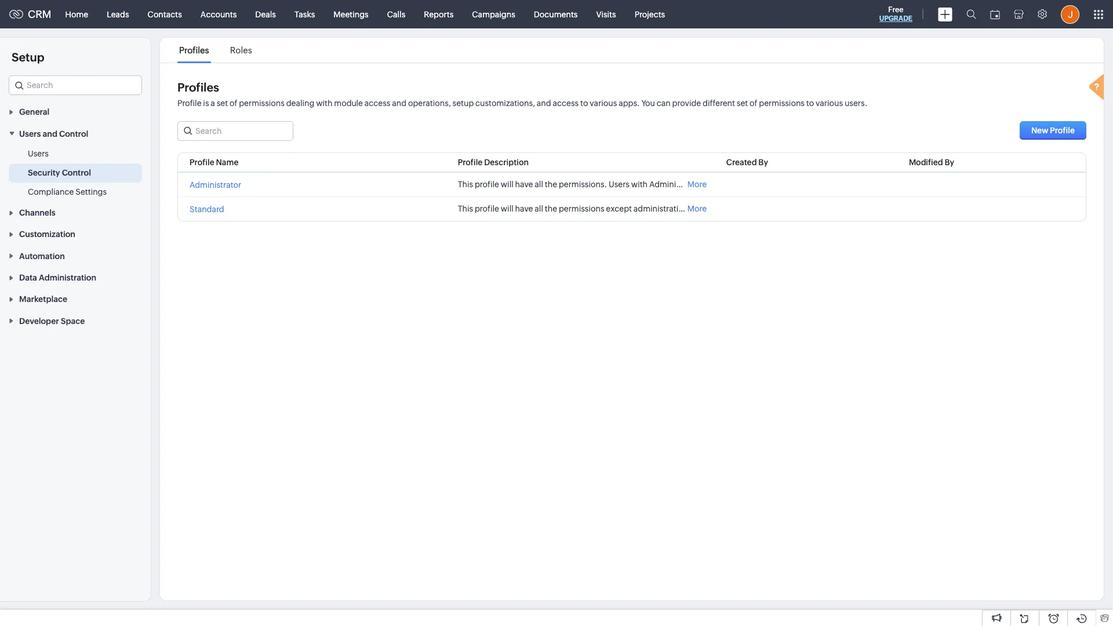 Task type: describe. For each thing, give the bounding box(es) containing it.
will
[[501, 204, 514, 214]]

upgrade
[[880, 15, 913, 23]]

0 vertical spatial search text field
[[9, 76, 142, 95]]

free
[[889, 5, 904, 14]]

1 of from the left
[[230, 99, 237, 108]]

tasks link
[[285, 0, 324, 28]]

1 set from the left
[[217, 99, 228, 108]]

1 horizontal spatial and
[[392, 99, 407, 108]]

description
[[484, 158, 529, 167]]

general button
[[0, 101, 151, 123]]

profile description
[[458, 158, 529, 167]]

new profile button
[[1020, 121, 1087, 140]]

home
[[65, 10, 88, 19]]

users and control region
[[0, 144, 151, 202]]

compliance settings
[[28, 187, 107, 196]]

2 to from the left
[[807, 99, 814, 108]]

name
[[216, 158, 239, 167]]

search image
[[967, 9, 977, 19]]

profile
[[475, 204, 499, 214]]

developer
[[19, 317, 59, 326]]

tasks
[[295, 10, 315, 19]]

list containing profiles
[[169, 38, 263, 63]]

developer space button
[[0, 310, 151, 332]]

campaigns
[[472, 10, 516, 19]]

operations,
[[408, 99, 451, 108]]

1 access from the left
[[365, 99, 391, 108]]

new
[[1032, 126, 1049, 135]]

2 horizontal spatial permissions
[[759, 99, 805, 108]]

1 to from the left
[[581, 99, 588, 108]]

roles
[[230, 45, 252, 55]]

documents link
[[525, 0, 587, 28]]

data
[[19, 273, 37, 283]]

more for administrator
[[688, 180, 707, 189]]

users.
[[845, 99, 868, 108]]

security control
[[28, 168, 91, 177]]

created
[[727, 158, 757, 167]]

apps.
[[619, 99, 640, 108]]

free upgrade
[[880, 5, 913, 23]]

visits link
[[587, 0, 626, 28]]

customization button
[[0, 223, 151, 245]]

campaigns link
[[463, 0, 525, 28]]

privileges.
[[689, 204, 729, 214]]

security
[[28, 168, 60, 177]]

users for users and control
[[19, 129, 41, 138]]

users and control
[[19, 129, 88, 138]]

create menu image
[[938, 7, 953, 21]]

by for modified by
[[945, 158, 955, 167]]

and inside 'dropdown button'
[[43, 129, 57, 138]]

data administration button
[[0, 267, 151, 288]]

different
[[703, 99, 735, 108]]

administrative
[[634, 204, 688, 214]]

data administration
[[19, 273, 96, 283]]

1 vertical spatial search text field
[[178, 122, 293, 140]]

profile for profile description
[[458, 158, 483, 167]]

channels button
[[0, 202, 151, 223]]

control inside 'dropdown button'
[[59, 129, 88, 138]]

create menu element
[[932, 0, 960, 28]]

leads link
[[98, 0, 138, 28]]

this
[[458, 204, 473, 214]]

administration
[[39, 273, 96, 283]]

general
[[19, 108, 49, 117]]

by for created by
[[759, 158, 769, 167]]

a
[[211, 99, 215, 108]]

channels
[[19, 208, 56, 218]]

1 horizontal spatial permissions
[[559, 204, 605, 214]]

automation
[[19, 252, 65, 261]]

meetings
[[334, 10, 369, 19]]

have
[[515, 204, 533, 214]]

calendar image
[[991, 10, 1001, 19]]

leads
[[107, 10, 129, 19]]

customization
[[19, 230, 75, 239]]

calls link
[[378, 0, 415, 28]]

crm link
[[9, 8, 51, 20]]

automation button
[[0, 245, 151, 267]]

accounts link
[[191, 0, 246, 28]]

0 horizontal spatial permissions
[[239, 99, 285, 108]]

profile image
[[1061, 5, 1080, 23]]

marketplace button
[[0, 288, 151, 310]]

home link
[[56, 0, 98, 28]]

this profile will have all the permissions except administrative privileges.
[[458, 204, 729, 214]]

visits
[[597, 10, 616, 19]]

calls
[[387, 10, 406, 19]]

customizations,
[[476, 99, 535, 108]]

accounts
[[201, 10, 237, 19]]

profile for profile name
[[190, 158, 214, 167]]

control inside 'link'
[[62, 168, 91, 177]]



Task type: vqa. For each thing, say whether or not it's contained in the screenshot.
Users And Control dropdown button
yes



Task type: locate. For each thing, give the bounding box(es) containing it.
1 horizontal spatial set
[[737, 99, 748, 108]]

1 vertical spatial profiles
[[177, 81, 219, 94]]

security control link
[[28, 167, 91, 178]]

profiles up the is
[[177, 81, 219, 94]]

created by
[[727, 158, 769, 167]]

modified by
[[909, 158, 955, 167]]

by right the modified
[[945, 158, 955, 167]]

compliance
[[28, 187, 74, 196]]

1 horizontal spatial of
[[750, 99, 758, 108]]

more for standard
[[688, 204, 707, 214]]

reports link
[[415, 0, 463, 28]]

1 by from the left
[[759, 158, 769, 167]]

setup
[[12, 50, 44, 64]]

users inside 'region'
[[28, 149, 49, 158]]

crm
[[28, 8, 51, 20]]

2 horizontal spatial and
[[537, 99, 551, 108]]

to
[[581, 99, 588, 108], [807, 99, 814, 108]]

1 vertical spatial users
[[28, 149, 49, 158]]

profile left name
[[190, 158, 214, 167]]

profiles down accounts
[[179, 45, 209, 55]]

the
[[545, 204, 557, 214]]

1 various from the left
[[590, 99, 617, 108]]

except
[[606, 204, 632, 214]]

of right different
[[750, 99, 758, 108]]

users
[[19, 129, 41, 138], [28, 149, 49, 158]]

0 vertical spatial users
[[19, 129, 41, 138]]

standard link
[[190, 205, 224, 214]]

various left the users.
[[816, 99, 843, 108]]

1 horizontal spatial by
[[945, 158, 955, 167]]

deals
[[255, 10, 276, 19]]

profiles
[[179, 45, 209, 55], [177, 81, 219, 94]]

developer space
[[19, 317, 85, 326]]

new profile
[[1032, 126, 1075, 135]]

profile for profile is a set of permissions dealing with module access and operations, setup customizations, and access to various apps. you can provide different set of permissions to various users.
[[177, 99, 202, 108]]

of
[[230, 99, 237, 108], [750, 99, 758, 108]]

0 horizontal spatial of
[[230, 99, 237, 108]]

profile inside button
[[1051, 126, 1075, 135]]

dealing
[[286, 99, 315, 108]]

standard
[[190, 205, 224, 214]]

0 horizontal spatial access
[[365, 99, 391, 108]]

users up users link
[[19, 129, 41, 138]]

search text field up general dropdown button
[[9, 76, 142, 95]]

deals link
[[246, 0, 285, 28]]

2 of from the left
[[750, 99, 758, 108]]

administrator link
[[190, 180, 241, 190]]

reports
[[424, 10, 454, 19]]

2 by from the left
[[945, 158, 955, 167]]

more
[[688, 180, 707, 189], [688, 204, 707, 214]]

2 more from the top
[[688, 204, 707, 214]]

None field
[[9, 75, 142, 95]]

compliance settings link
[[28, 186, 107, 198]]

1 horizontal spatial access
[[553, 99, 579, 108]]

documents
[[534, 10, 578, 19]]

users link
[[28, 148, 49, 159]]

0 horizontal spatial search text field
[[9, 76, 142, 95]]

profile left description on the left top
[[458, 158, 483, 167]]

settings
[[76, 187, 107, 196]]

search element
[[960, 0, 984, 28]]

0 vertical spatial profiles
[[179, 45, 209, 55]]

profiles link
[[177, 45, 211, 55]]

access
[[365, 99, 391, 108], [553, 99, 579, 108]]

profile element
[[1054, 0, 1087, 28]]

2 various from the left
[[816, 99, 843, 108]]

contacts
[[148, 10, 182, 19]]

by
[[759, 158, 769, 167], [945, 158, 955, 167]]

1 horizontal spatial to
[[807, 99, 814, 108]]

profile name
[[190, 158, 239, 167]]

2 access from the left
[[553, 99, 579, 108]]

0 horizontal spatial to
[[581, 99, 588, 108]]

profile is a set of permissions dealing with module access and operations, setup customizations, and access to various apps. you can provide different set of permissions to various users.
[[177, 99, 868, 108]]

0 horizontal spatial various
[[590, 99, 617, 108]]

list
[[169, 38, 263, 63]]

by right created
[[759, 158, 769, 167]]

can
[[657, 99, 671, 108]]

projects link
[[626, 0, 675, 28]]

more right administrative
[[688, 204, 707, 214]]

all
[[535, 204, 543, 214]]

control down general dropdown button
[[59, 129, 88, 138]]

control up compliance settings link at the top of page
[[62, 168, 91, 177]]

0 horizontal spatial and
[[43, 129, 57, 138]]

Search text field
[[9, 76, 142, 95], [178, 122, 293, 140]]

users and control button
[[0, 123, 151, 144]]

0 vertical spatial more
[[688, 180, 707, 189]]

and right customizations,
[[537, 99, 551, 108]]

and up users link
[[43, 129, 57, 138]]

more up privileges.
[[688, 180, 707, 189]]

1 more from the top
[[688, 180, 707, 189]]

of right 'a'
[[230, 99, 237, 108]]

set
[[217, 99, 228, 108], [737, 99, 748, 108]]

0 vertical spatial control
[[59, 129, 88, 138]]

module
[[334, 99, 363, 108]]

you
[[642, 99, 655, 108]]

various
[[590, 99, 617, 108], [816, 99, 843, 108]]

1 horizontal spatial various
[[816, 99, 843, 108]]

administrator
[[190, 180, 241, 190]]

0 horizontal spatial set
[[217, 99, 228, 108]]

1 vertical spatial more
[[688, 204, 707, 214]]

set right different
[[737, 99, 748, 108]]

space
[[61, 317, 85, 326]]

1 vertical spatial control
[[62, 168, 91, 177]]

0 horizontal spatial by
[[759, 158, 769, 167]]

meetings link
[[324, 0, 378, 28]]

users up security
[[28, 149, 49, 158]]

2 set from the left
[[737, 99, 748, 108]]

various left apps. at the top right of page
[[590, 99, 617, 108]]

to left the users.
[[807, 99, 814, 108]]

1 horizontal spatial search text field
[[178, 122, 293, 140]]

marketplace
[[19, 295, 67, 304]]

is
[[203, 99, 209, 108]]

to left apps. at the top right of page
[[581, 99, 588, 108]]

contacts link
[[138, 0, 191, 28]]

users for users
[[28, 149, 49, 158]]

projects
[[635, 10, 665, 19]]

help image
[[1087, 73, 1110, 104]]

search text field up name
[[178, 122, 293, 140]]

and left operations,
[[392, 99, 407, 108]]

profile left the is
[[177, 99, 202, 108]]

set right 'a'
[[217, 99, 228, 108]]

users inside 'dropdown button'
[[19, 129, 41, 138]]

roles link
[[228, 45, 254, 55]]

with
[[316, 99, 333, 108]]

setup
[[453, 99, 474, 108]]

profile right new
[[1051, 126, 1075, 135]]

modified
[[909, 158, 944, 167]]

profile
[[177, 99, 202, 108], [1051, 126, 1075, 135], [190, 158, 214, 167], [458, 158, 483, 167]]



